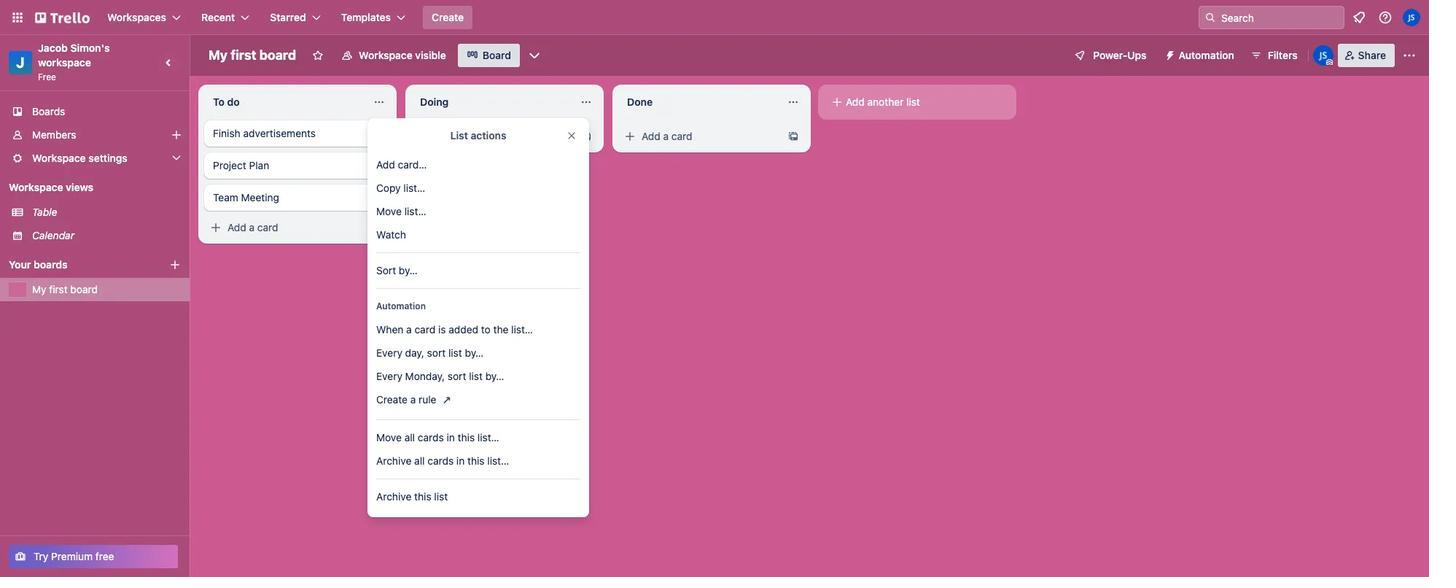 Task type: vqa. For each thing, say whether or not it's contained in the screenshot.
the Workspaces dropdown button
yes



Task type: locate. For each thing, give the bounding box(es) containing it.
workspace navigation collapse icon image
[[159, 53, 179, 73]]

move list…
[[376, 205, 426, 217]]

cards for move
[[418, 431, 444, 444]]

0 vertical spatial my
[[209, 47, 228, 63]]

0 vertical spatial sm image
[[623, 129, 638, 144]]

1 vertical spatial sm image
[[209, 220, 223, 235]]

in for move all cards in this list…
[[447, 431, 455, 444]]

0 vertical spatial this
[[458, 431, 475, 444]]

search image
[[1205, 12, 1217, 23]]

1 vertical spatial first
[[49, 283, 68, 295]]

recent button
[[193, 6, 258, 29]]

workspace settings button
[[0, 147, 190, 170]]

2 horizontal spatial add a card link
[[619, 126, 782, 147]]

0 vertical spatial sort
[[427, 346, 446, 359]]

add a card down done "text box"
[[642, 130, 693, 142]]

when a card is added to the list… link
[[368, 318, 589, 341]]

create for create a rule
[[376, 393, 408, 406]]

finish advertisements link
[[204, 120, 391, 147]]

by… for day,
[[465, 346, 484, 359]]

this down move all cards in this list… link
[[468, 454, 485, 467]]

archive this list
[[376, 490, 448, 503]]

add down done "text box"
[[642, 130, 661, 142]]

sort by…
[[376, 264, 418, 276]]

recent
[[201, 11, 235, 23]]

archive all cards in this list…
[[376, 454, 509, 467]]

1 horizontal spatial jacob simon (jacobsimon16) image
[[1403, 9, 1421, 26]]

1 horizontal spatial in
[[457, 454, 465, 467]]

added
[[449, 323, 479, 336]]

card left the "is"
[[415, 323, 436, 336]]

your
[[9, 258, 31, 271]]

1 horizontal spatial board
[[259, 47, 296, 63]]

archive
[[376, 454, 412, 467], [376, 490, 412, 503]]

1 vertical spatial in
[[457, 454, 465, 467]]

list… right the at the bottom left
[[511, 323, 533, 336]]

0 horizontal spatial in
[[447, 431, 455, 444]]

show menu image
[[1403, 48, 1417, 63]]

this down archive all cards in this list…
[[414, 490, 432, 503]]

my first board link
[[32, 282, 181, 297]]

every up create a rule
[[376, 370, 403, 382]]

workspace visible
[[359, 49, 446, 61]]

all for move
[[405, 431, 415, 444]]

all down create a rule
[[405, 431, 415, 444]]

every day, sort list by…
[[376, 346, 484, 359]]

filters
[[1268, 49, 1298, 61]]

my first board inside my first board link
[[32, 283, 98, 295]]

create
[[432, 11, 464, 23], [376, 393, 408, 406]]

1 move from the top
[[376, 205, 402, 217]]

workspace
[[359, 49, 413, 61], [32, 152, 86, 164], [9, 181, 63, 193]]

every inside every day, sort list by… link
[[376, 346, 403, 359]]

sm image right ups
[[1159, 44, 1179, 64]]

2 vertical spatial by…
[[486, 370, 504, 382]]

automation down search icon
[[1179, 49, 1235, 61]]

0 horizontal spatial add a card
[[228, 221, 278, 233]]

0 vertical spatial all
[[405, 431, 415, 444]]

1 vertical spatial jacob simon (jacobsimon16) image
[[1314, 45, 1334, 66]]

0 vertical spatial create
[[432, 11, 464, 23]]

0 horizontal spatial jacob simon (jacobsimon16) image
[[1314, 45, 1334, 66]]

customize views image
[[527, 48, 542, 63]]

move
[[376, 205, 402, 217], [376, 431, 402, 444]]

1 vertical spatial by…
[[465, 346, 484, 359]]

1 horizontal spatial automation
[[1179, 49, 1235, 61]]

2 vertical spatial workspace
[[9, 181, 63, 193]]

sort down every day, sort list by… link
[[448, 370, 466, 382]]

2 vertical spatial this
[[414, 490, 432, 503]]

0 vertical spatial workspace
[[359, 49, 413, 61]]

workspace inside button
[[359, 49, 413, 61]]

cards down move all cards in this list…
[[428, 454, 454, 467]]

create from template… image
[[581, 131, 592, 142], [373, 222, 385, 233]]

1 horizontal spatial my first board
[[209, 47, 296, 63]]

1 vertical spatial board
[[70, 283, 98, 295]]

my first board
[[209, 47, 296, 63], [32, 283, 98, 295]]

2 archive from the top
[[376, 490, 412, 503]]

workspace up table
[[9, 181, 63, 193]]

archive for archive this list
[[376, 490, 412, 503]]

2 every from the top
[[376, 370, 403, 382]]

0 vertical spatial cards
[[418, 431, 444, 444]]

by… down every day, sort list by… link
[[486, 370, 504, 382]]

this
[[458, 431, 475, 444], [468, 454, 485, 467], [414, 490, 432, 503]]

boards
[[32, 105, 65, 117]]

all
[[405, 431, 415, 444], [414, 454, 425, 467]]

0 vertical spatial jacob simon (jacobsimon16) image
[[1403, 9, 1421, 26]]

my first board down "recent" dropdown button
[[209, 47, 296, 63]]

add card…
[[376, 158, 427, 171]]

a right 'when'
[[406, 323, 412, 336]]

j link
[[9, 51, 32, 74]]

by… inside "link"
[[399, 264, 418, 276]]

sm image
[[1159, 44, 1179, 64], [830, 95, 845, 109]]

my first board inside board name text box
[[209, 47, 296, 63]]

0 horizontal spatial sort
[[427, 346, 446, 359]]

cards
[[418, 431, 444, 444], [428, 454, 454, 467]]

move list… link
[[368, 200, 589, 223]]

sort
[[427, 346, 446, 359], [448, 370, 466, 382]]

jacob simon (jacobsimon16) image right filters
[[1314, 45, 1334, 66]]

archive all cards in this list… link
[[368, 449, 589, 473]]

move for move list…
[[376, 205, 402, 217]]

0 horizontal spatial first
[[49, 283, 68, 295]]

add a card down team meeting
[[228, 221, 278, 233]]

1 horizontal spatial my
[[209, 47, 228, 63]]

0 horizontal spatial board
[[70, 283, 98, 295]]

2 horizontal spatial add a card
[[642, 130, 693, 142]]

1 vertical spatial every
[[376, 370, 403, 382]]

workspaces button
[[98, 6, 190, 29]]

project plan
[[213, 159, 269, 171]]

my
[[209, 47, 228, 63], [32, 283, 46, 295]]

cards up archive all cards in this list…
[[418, 431, 444, 444]]

1 horizontal spatial by…
[[465, 346, 484, 359]]

1 vertical spatial move
[[376, 431, 402, 444]]

move all cards in this list…
[[376, 431, 500, 444]]

1 vertical spatial create
[[376, 393, 408, 406]]

0 vertical spatial every
[[376, 346, 403, 359]]

primary element
[[0, 0, 1430, 35]]

actions
[[471, 129, 507, 142]]

0 horizontal spatial by…
[[399, 264, 418, 276]]

0 horizontal spatial sm image
[[830, 95, 845, 109]]

power-ups button
[[1065, 44, 1156, 67]]

2 horizontal spatial by…
[[486, 370, 504, 382]]

list down archive all cards in this list…
[[434, 490, 448, 503]]

1 horizontal spatial add a card
[[435, 130, 486, 142]]

table link
[[32, 205, 181, 220]]

create left rule
[[376, 393, 408, 406]]

first down "recent" dropdown button
[[231, 47, 256, 63]]

card
[[465, 130, 486, 142], [672, 130, 693, 142], [257, 221, 278, 233], [415, 323, 436, 336]]

archive down archive all cards in this list…
[[376, 490, 412, 503]]

my down recent
[[209, 47, 228, 63]]

0 vertical spatial by…
[[399, 264, 418, 276]]

create inside button
[[432, 11, 464, 23]]

automation inside "automation" button
[[1179, 49, 1235, 61]]

add card… link
[[368, 153, 589, 177]]

1 horizontal spatial create from template… image
[[581, 131, 592, 142]]

add a card link down done "text box"
[[619, 126, 782, 147]]

1 horizontal spatial sort
[[448, 370, 466, 382]]

sort
[[376, 264, 396, 276]]

0 vertical spatial my first board
[[209, 47, 296, 63]]

board inside text box
[[259, 47, 296, 63]]

1 horizontal spatial create
[[432, 11, 464, 23]]

list actions
[[450, 129, 507, 142]]

list… down card…
[[404, 182, 425, 194]]

1 vertical spatial my
[[32, 283, 46, 295]]

add a card link for 'doing' text box
[[411, 126, 575, 147]]

workspace inside dropdown button
[[32, 152, 86, 164]]

in
[[447, 431, 455, 444], [457, 454, 465, 467]]

0 vertical spatial sm image
[[1159, 44, 1179, 64]]

1 vertical spatial this
[[468, 454, 485, 467]]

create from template… image
[[788, 131, 799, 142]]

1 horizontal spatial sm image
[[1159, 44, 1179, 64]]

add a card up the add card… link
[[435, 130, 486, 142]]

workspace for workspace views
[[9, 181, 63, 193]]

another
[[868, 96, 904, 108]]

list down when a card is added to the list…
[[449, 346, 462, 359]]

1 vertical spatial workspace
[[32, 152, 86, 164]]

1 vertical spatial sm image
[[830, 95, 845, 109]]

jacob
[[38, 42, 68, 54]]

1 archive from the top
[[376, 454, 412, 467]]

Board name text field
[[201, 44, 304, 67]]

0 vertical spatial automation
[[1179, 49, 1235, 61]]

add
[[846, 96, 865, 108], [435, 130, 454, 142], [642, 130, 661, 142], [376, 158, 395, 171], [228, 221, 246, 233]]

1 vertical spatial sort
[[448, 370, 466, 382]]

members
[[32, 128, 76, 141]]

in down move all cards in this list… link
[[457, 454, 465, 467]]

first down boards
[[49, 283, 68, 295]]

sort right day,
[[427, 346, 446, 359]]

my first board down the 'your boards with 1 items' element
[[32, 283, 98, 295]]

archive for archive all cards in this list…
[[376, 454, 412, 467]]

1 vertical spatial archive
[[376, 490, 412, 503]]

workspace visible button
[[333, 44, 455, 67]]

jacob simon (jacobsimon16) image right open information menu image on the top right of page
[[1403, 9, 1421, 26]]

calendar link
[[32, 228, 181, 243]]

0 vertical spatial in
[[447, 431, 455, 444]]

board
[[483, 49, 511, 61]]

by… down "when a card is added to the list…" link on the bottom left of page
[[465, 346, 484, 359]]

move down copy
[[376, 205, 402, 217]]

add a card link for done "text box"
[[619, 126, 782, 147]]

1 horizontal spatial add a card link
[[411, 126, 575, 147]]

automation up 'when'
[[376, 301, 426, 311]]

add board image
[[169, 259, 181, 271]]

a left rule
[[410, 393, 416, 406]]

my down your boards
[[32, 283, 46, 295]]

try
[[34, 550, 48, 562]]

list…
[[404, 182, 425, 194], [405, 205, 426, 217], [511, 323, 533, 336], [478, 431, 500, 444], [488, 454, 509, 467]]

visible
[[415, 49, 446, 61]]

workspace for workspace visible
[[359, 49, 413, 61]]

add a card link up the add card… link
[[411, 126, 575, 147]]

sm image
[[623, 129, 638, 144], [209, 220, 223, 235]]

2 move from the top
[[376, 431, 402, 444]]

workspace down templates popup button
[[359, 49, 413, 61]]

filters button
[[1246, 44, 1303, 67]]

0 horizontal spatial sm image
[[209, 220, 223, 235]]

sm image left "add another list"
[[830, 95, 845, 109]]

1 vertical spatial cards
[[428, 454, 454, 467]]

0 horizontal spatial create
[[376, 393, 408, 406]]

1 horizontal spatial sm image
[[623, 129, 638, 144]]

every inside every monday, sort list by… link
[[376, 370, 403, 382]]

1 vertical spatial all
[[414, 454, 425, 467]]

board down starred
[[259, 47, 296, 63]]

this up archive all cards in this list… link
[[458, 431, 475, 444]]

move down create a rule
[[376, 431, 402, 444]]

my inside board name text box
[[209, 47, 228, 63]]

automation
[[1179, 49, 1235, 61], [376, 301, 426, 311]]

day,
[[405, 346, 424, 359]]

this for archive all cards in this list…
[[468, 454, 485, 467]]

jacob simon (jacobsimon16) image
[[1403, 9, 1421, 26], [1314, 45, 1334, 66]]

move all cards in this list… link
[[368, 426, 589, 449]]

1 vertical spatial automation
[[376, 301, 426, 311]]

add left the actions
[[435, 130, 454, 142]]

this for move all cards in this list…
[[458, 431, 475, 444]]

1 horizontal spatial first
[[231, 47, 256, 63]]

1 every from the top
[[376, 346, 403, 359]]

add a card link
[[411, 126, 575, 147], [619, 126, 782, 147], [204, 217, 368, 238]]

every down 'when'
[[376, 346, 403, 359]]

every
[[376, 346, 403, 359], [376, 370, 403, 382]]

0 vertical spatial first
[[231, 47, 256, 63]]

all for archive
[[414, 454, 425, 467]]

starred button
[[261, 6, 329, 29]]

team meeting
[[213, 191, 279, 204]]

add a card link down team meeting link
[[204, 217, 368, 238]]

move for move all cards in this list…
[[376, 431, 402, 444]]

to
[[481, 323, 491, 336]]

in up archive all cards in this list…
[[447, 431, 455, 444]]

by… right sort
[[399, 264, 418, 276]]

board down the 'your boards with 1 items' element
[[70, 283, 98, 295]]

list right 'another'
[[907, 96, 920, 108]]

0 horizontal spatial my first board
[[32, 283, 98, 295]]

templates
[[341, 11, 391, 23]]

by…
[[399, 264, 418, 276], [465, 346, 484, 359], [486, 370, 504, 382]]

0 horizontal spatial create from template… image
[[373, 222, 385, 233]]

create up visible at left top
[[432, 11, 464, 23]]

sort for monday,
[[448, 370, 466, 382]]

archive up 'archive this list'
[[376, 454, 412, 467]]

0 vertical spatial archive
[[376, 454, 412, 467]]

project plan link
[[204, 152, 391, 179]]

workspace for workspace settings
[[32, 152, 86, 164]]

1 vertical spatial my first board
[[32, 283, 98, 295]]

list
[[907, 96, 920, 108], [449, 346, 462, 359], [469, 370, 483, 382], [434, 490, 448, 503]]

0 vertical spatial board
[[259, 47, 296, 63]]

all down move all cards in this list…
[[414, 454, 425, 467]]

0 vertical spatial move
[[376, 205, 402, 217]]

workspace down members
[[32, 152, 86, 164]]



Task type: describe. For each thing, give the bounding box(es) containing it.
table
[[32, 206, 57, 218]]

add another list
[[846, 96, 920, 108]]

share button
[[1338, 44, 1395, 67]]

share
[[1359, 49, 1387, 61]]

archive this list link
[[368, 485, 589, 508]]

copy
[[376, 182, 401, 194]]

To do text field
[[204, 90, 365, 114]]

a down team meeting
[[249, 221, 255, 233]]

list… down the 'copy list…'
[[405, 205, 426, 217]]

team
[[213, 191, 238, 204]]

card…
[[398, 158, 427, 171]]

every monday, sort list by…
[[376, 370, 504, 382]]

sm image for create from template… image
[[623, 129, 638, 144]]

boards link
[[0, 100, 190, 123]]

every monday, sort list by… link
[[368, 365, 589, 388]]

workspace
[[38, 56, 91, 69]]

create a rule link
[[368, 388, 589, 414]]

every for every day, sort list by…
[[376, 346, 403, 359]]

premium
[[51, 550, 93, 562]]

calendar
[[32, 229, 74, 241]]

copy list… link
[[368, 177, 589, 200]]

list… down move all cards in this list… link
[[488, 454, 509, 467]]

workspace settings
[[32, 152, 128, 164]]

free
[[38, 71, 56, 82]]

watch link
[[368, 223, 589, 247]]

add up copy
[[376, 158, 395, 171]]

jacob simon's workspace free
[[38, 42, 112, 82]]

the
[[494, 323, 509, 336]]

monday,
[[405, 370, 445, 382]]

add another list link
[[824, 90, 1011, 114]]

list… up archive all cards in this list… link
[[478, 431, 500, 444]]

0 vertical spatial create from template… image
[[581, 131, 592, 142]]

power-ups
[[1094, 49, 1147, 61]]

free
[[96, 550, 114, 562]]

workspace views
[[9, 181, 93, 193]]

every day, sort list by… link
[[368, 341, 589, 365]]

list
[[450, 129, 468, 142]]

plan
[[249, 159, 269, 171]]

boards
[[34, 258, 68, 271]]

create for create
[[432, 11, 464, 23]]

automation button
[[1159, 44, 1244, 67]]

finish advertisements
[[213, 127, 316, 139]]

Doing text field
[[411, 90, 572, 114]]

sm image inside add another list link
[[830, 95, 845, 109]]

try premium free button
[[9, 545, 178, 568]]

simon's
[[70, 42, 110, 54]]

finish
[[213, 127, 241, 139]]

when
[[376, 323, 404, 336]]

starred
[[270, 11, 306, 23]]

0 horizontal spatial add a card link
[[204, 217, 368, 238]]

settings
[[88, 152, 128, 164]]

0 horizontal spatial automation
[[376, 301, 426, 311]]

back to home image
[[35, 6, 90, 29]]

when a card is added to the list…
[[376, 323, 533, 336]]

board link
[[458, 44, 520, 67]]

card up the add card… link
[[465, 130, 486, 142]]

your boards with 1 items element
[[9, 256, 147, 274]]

0 horizontal spatial my
[[32, 283, 46, 295]]

views
[[66, 181, 93, 193]]

list down every day, sort list by… link
[[469, 370, 483, 382]]

Search field
[[1217, 7, 1344, 28]]

rule
[[419, 393, 437, 406]]

ups
[[1128, 49, 1147, 61]]

in for archive all cards in this list…
[[457, 454, 465, 467]]

try premium free
[[34, 550, 114, 562]]

advertisements
[[243, 127, 316, 139]]

this member is an admin of this board. image
[[1327, 59, 1333, 66]]

workspaces
[[107, 11, 166, 23]]

add left 'another'
[[846, 96, 865, 108]]

create button
[[423, 6, 473, 29]]

sort by… link
[[368, 259, 589, 282]]

0 notifications image
[[1351, 9, 1368, 26]]

Done text field
[[619, 90, 779, 114]]

your boards
[[9, 258, 68, 271]]

card down meeting
[[257, 221, 278, 233]]

meeting
[[241, 191, 279, 204]]

templates button
[[332, 6, 414, 29]]

a left the actions
[[456, 130, 462, 142]]

by… for monday,
[[486, 370, 504, 382]]

sm image inside "automation" button
[[1159, 44, 1179, 64]]

j
[[16, 54, 25, 71]]

power-
[[1094, 49, 1128, 61]]

first inside board name text box
[[231, 47, 256, 63]]

jacob simon (jacobsimon16) image inside primary element
[[1403, 9, 1421, 26]]

sm image for bottommost create from template… icon
[[209, 220, 223, 235]]

sort for day,
[[427, 346, 446, 359]]

members link
[[0, 123, 190, 147]]

open information menu image
[[1379, 10, 1393, 25]]

a down done "text box"
[[663, 130, 669, 142]]

star or unstar board image
[[312, 50, 324, 61]]

jacob simon's workspace link
[[38, 42, 112, 69]]

card down done "text box"
[[672, 130, 693, 142]]

project
[[213, 159, 246, 171]]

every for every monday, sort list by…
[[376, 370, 403, 382]]

is
[[438, 323, 446, 336]]

add down team meeting
[[228, 221, 246, 233]]

copy list…
[[376, 182, 425, 194]]

watch
[[376, 228, 406, 241]]

cards for archive
[[428, 454, 454, 467]]

team meeting link
[[204, 185, 391, 211]]

1 vertical spatial create from template… image
[[373, 222, 385, 233]]



